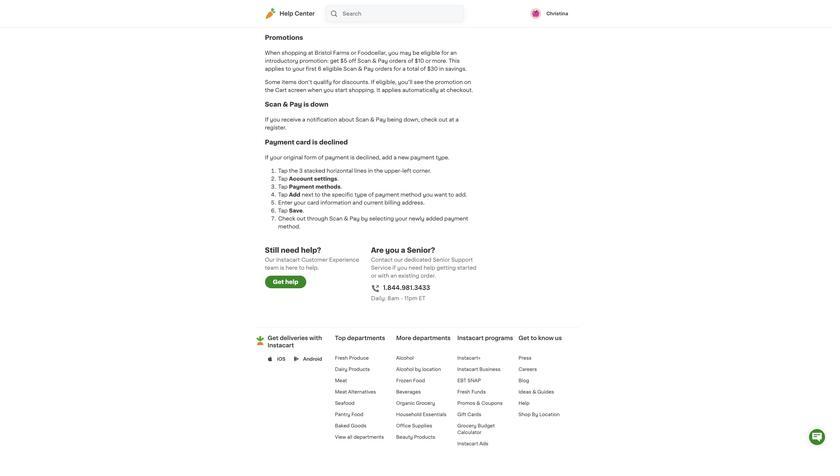 Task type: locate. For each thing, give the bounding box(es) containing it.
1 alcohol from the top
[[396, 356, 414, 361]]

the left 3
[[289, 168, 298, 174]]

settings
[[314, 176, 337, 181]]

2 horizontal spatial in
[[439, 66, 444, 71]]

methods
[[316, 184, 341, 189]]

scan inside if you receive a notification about scan & pay being down, check out at a register.
[[356, 117, 369, 122]]

6 tap from the top
[[278, 184, 288, 189]]

orders
[[389, 58, 407, 63], [375, 66, 392, 71]]

selecting
[[369, 216, 394, 221]]

grocery up calculator
[[458, 424, 477, 429]]

food for pantry food
[[352, 413, 363, 418]]

departments for top departments
[[347, 336, 385, 341]]

0 vertical spatial by
[[361, 216, 368, 221]]

or inside 'are you a senior? contact our dedicated senior support service if you need help getting started or with an existing order.'
[[371, 273, 377, 279]]

meat down dairy
[[335, 379, 347, 384]]

2 horizontal spatial at
[[449, 117, 454, 122]]

get up the press on the bottom right
[[519, 336, 530, 341]]

by inside 'tap the 3 stacked horizontal lines in the upper-left corner. tap account settings . tap payment methods . tap add next to the specific type of payment method you want to add. enter your card information and current billing address. tap save . check out through scan & pay by selecting your newly added payment method.'
[[361, 216, 368, 221]]

0 vertical spatial payment
[[265, 139, 295, 146]]

0 vertical spatial corner.
[[369, 4, 388, 10]]

ebt
[[458, 379, 467, 384]]

instacart for instacart ads
[[458, 442, 478, 447]]

here
[[286, 265, 298, 271]]

if left original
[[265, 155, 269, 160]]

first
[[306, 66, 317, 71]]

need inside the still need help? our instacart customer experience team is here to help.
[[281, 247, 299, 254]]

newly
[[409, 216, 425, 221]]

1 vertical spatial grocery
[[458, 424, 477, 429]]

you right "if"
[[397, 265, 407, 271]]

1 horizontal spatial help
[[424, 265, 435, 271]]

by
[[532, 413, 538, 418]]

is up lines
[[350, 155, 355, 160]]

you inside 'tap the 3 stacked horizontal lines in the upper-left corner. tap account settings . tap payment methods . tap add next to the specific type of payment method you want to add. enter your card information and current billing address. tap save . check out through scan & pay by selecting your newly added payment method.'
[[423, 192, 433, 197]]

0 vertical spatial need
[[281, 247, 299, 254]]

eligible,
[[376, 79, 397, 85]]

for up you'll in the top of the page
[[394, 66, 401, 71]]

0 horizontal spatial fresh
[[335, 356, 348, 361]]

& left being
[[370, 117, 375, 122]]

view all departments link
[[335, 436, 384, 440]]

out right check
[[439, 117, 448, 122]]

a right receive
[[302, 117, 305, 122]]

or down service
[[371, 273, 377, 279]]

with down service
[[378, 273, 389, 279]]

ideas & guides
[[519, 390, 554, 395]]

0 horizontal spatial in
[[332, 4, 337, 10]]

payment card is declined
[[265, 139, 348, 146]]

0 vertical spatial help
[[424, 265, 435, 271]]

instacart programs
[[458, 336, 513, 341]]

left down new
[[403, 168, 411, 174]]

1 vertical spatial corner.
[[413, 168, 431, 174]]

you inside when shopping at bristol farms or foodcellar, you may be eligible for an introductory promotion: get $5 off scan & pay orders of $10 or more. this applies to your first 6 eligible scan & pay orders for a total of $30 in savings.
[[388, 50, 398, 55]]

relevant
[[299, 20, 321, 26]]

0 vertical spatial in
[[332, 4, 337, 10]]

if your original form of payment is declined, add a new payment type.
[[265, 155, 450, 160]]

with up android link
[[310, 336, 322, 341]]

corner. up the method
[[413, 168, 431, 174]]

help inside button
[[285, 280, 298, 285]]

may
[[400, 50, 411, 55]]

1 vertical spatial alcohol
[[396, 368, 414, 372]]

seafood
[[335, 402, 355, 406]]

1 horizontal spatial out
[[439, 117, 448, 122]]

2 vertical spatial at
[[449, 117, 454, 122]]

get inside get help button
[[273, 280, 284, 285]]

about
[[339, 117, 354, 122]]

departments
[[347, 336, 385, 341], [413, 336, 451, 341], [354, 436, 384, 440]]

you up our
[[385, 247, 399, 254]]

0 vertical spatial grocery
[[416, 402, 435, 406]]

left right top
[[359, 4, 368, 10]]

1 horizontal spatial eligible
[[421, 50, 440, 55]]

products down produce
[[349, 368, 370, 372]]

help inside help center link
[[280, 11, 293, 16]]

Search search field
[[342, 6, 464, 22]]

1 tap from the top
[[278, 4, 288, 10]]

1 vertical spatial eligible
[[323, 66, 342, 71]]

1 vertical spatial in
[[439, 66, 444, 71]]

press link
[[519, 356, 532, 361]]

0 vertical spatial help
[[280, 11, 293, 16]]

if up register.
[[265, 117, 269, 122]]

0 horizontal spatial food
[[352, 413, 363, 418]]

applies inside some items don't qualify for discounts. if eligible, you'll see the promotion on the cart screen when you start shopping. it applies automatically at checkout.
[[382, 87, 401, 93]]

eligible up the more.
[[421, 50, 440, 55]]

1 horizontal spatial fresh
[[458, 390, 470, 395]]

need inside 'are you a senior? contact our dedicated senior support service if you need help getting started or with an existing order.'
[[409, 265, 422, 271]]

you left want
[[423, 192, 433, 197]]

user avatar image
[[531, 8, 541, 19]]

ebt snap
[[458, 379, 481, 384]]

. down the next
[[303, 208, 304, 213]]

fresh for fresh produce
[[335, 356, 348, 361]]

the down some
[[265, 87, 274, 93]]

in inside the tap the person icon in the top left corner. tap order history . tap the relevant order.
[[332, 4, 337, 10]]

2 vertical spatial if
[[265, 155, 269, 160]]

0 horizontal spatial or
[[351, 50, 356, 55]]

&
[[372, 58, 377, 63], [358, 66, 362, 71], [283, 102, 288, 108], [370, 117, 375, 122], [344, 216, 348, 221], [533, 390, 536, 395], [477, 402, 480, 406]]

view all departments
[[335, 436, 384, 440]]

help down here
[[285, 280, 298, 285]]

1 vertical spatial for
[[394, 66, 401, 71]]

existing
[[398, 273, 419, 279]]

office
[[396, 424, 411, 429]]

in right icon
[[332, 4, 337, 10]]

2 horizontal spatial or
[[426, 58, 431, 63]]

products down supplies
[[414, 436, 435, 440]]

1 horizontal spatial left
[[403, 168, 411, 174]]

0 horizontal spatial with
[[310, 336, 322, 341]]

1 vertical spatial at
[[440, 87, 445, 93]]

get inside get deliveries with instacart
[[268, 336, 279, 341]]

alcohol for alcohol by location
[[396, 368, 414, 372]]

or up off
[[351, 50, 356, 55]]

with inside 'are you a senior? contact our dedicated senior support service if you need help getting started or with an existing order.'
[[378, 273, 389, 279]]

a right check
[[456, 117, 459, 122]]

2 vertical spatial for
[[333, 79, 341, 85]]

1 horizontal spatial food
[[413, 379, 425, 384]]

you'll
[[398, 79, 413, 85]]

type
[[355, 192, 367, 197]]

scan inside 'tap the 3 stacked horizontal lines in the upper-left corner. tap account settings . tap payment methods . tap add next to the specific type of payment method you want to add. enter your card information and current billing address. tap save . check out through scan & pay by selecting your newly added payment method.'
[[329, 216, 343, 221]]

meat down meat link
[[335, 390, 347, 395]]

1 horizontal spatial by
[[415, 368, 421, 372]]

1 vertical spatial fresh
[[458, 390, 470, 395]]

contact
[[371, 257, 393, 263]]

0 horizontal spatial out
[[297, 216, 306, 221]]

0 horizontal spatial applies
[[265, 66, 284, 71]]

fresh up dairy
[[335, 356, 348, 361]]

0 vertical spatial order.
[[322, 20, 337, 26]]

applies down eligible,
[[382, 87, 401, 93]]

1 horizontal spatial or
[[371, 273, 377, 279]]

meat for meat alternatives
[[335, 390, 347, 395]]

fresh funds
[[458, 390, 486, 395]]

orders up eligible,
[[375, 66, 392, 71]]

customer
[[301, 257, 328, 263]]

add
[[382, 155, 392, 160]]

1 vertical spatial help
[[285, 280, 298, 285]]

order
[[289, 12, 306, 18]]

1 vertical spatial out
[[297, 216, 306, 221]]

horizontal
[[327, 168, 353, 174]]

supplies
[[412, 424, 432, 429]]

the down order
[[289, 20, 298, 26]]

2 alcohol from the top
[[396, 368, 414, 372]]

card up form
[[296, 139, 311, 146]]

introductory
[[265, 58, 298, 63]]

1 vertical spatial left
[[403, 168, 411, 174]]

. up specific
[[341, 184, 342, 189]]

& down "cart"
[[283, 102, 288, 108]]

get
[[273, 280, 284, 285], [268, 336, 279, 341], [519, 336, 530, 341]]

departments down "goods"
[[354, 436, 384, 440]]

information
[[321, 200, 351, 205]]

office supplies link
[[396, 424, 432, 429]]

0 vertical spatial products
[[349, 368, 370, 372]]

1 vertical spatial order.
[[421, 273, 436, 279]]

0 vertical spatial if
[[371, 79, 375, 85]]

down
[[310, 102, 329, 108]]

of right form
[[318, 155, 324, 160]]

your left first
[[293, 66, 305, 71]]

1 horizontal spatial in
[[368, 168, 373, 174]]

in inside when shopping at bristol farms or foodcellar, you may be eligible for an introductory promotion: get $5 off scan & pay orders of $10 or more. this applies to your first 6 eligible scan & pay orders for a total of $30 in savings.
[[439, 66, 444, 71]]

1 horizontal spatial order.
[[421, 273, 436, 279]]

order. down history
[[322, 20, 337, 26]]

0 horizontal spatial need
[[281, 247, 299, 254]]

0 horizontal spatial help
[[285, 280, 298, 285]]

0 horizontal spatial at
[[308, 50, 313, 55]]

instacart down instacart+
[[458, 368, 478, 372]]

through
[[307, 216, 328, 221]]

0 horizontal spatial order.
[[322, 20, 337, 26]]

or
[[351, 50, 356, 55], [426, 58, 431, 63], [371, 273, 377, 279]]

and
[[353, 200, 363, 205]]

0 horizontal spatial by
[[361, 216, 368, 221]]

gift
[[458, 413, 466, 418]]

1 horizontal spatial grocery
[[458, 424, 477, 429]]

lines
[[354, 168, 367, 174]]

promotions
[[265, 35, 303, 41]]

alternatives
[[348, 390, 376, 395]]

0 vertical spatial food
[[413, 379, 425, 384]]

organic
[[396, 402, 415, 406]]

orders down may
[[389, 58, 407, 63]]

experience
[[329, 257, 359, 263]]

you inside some items don't qualify for discounts. if eligible, you'll see the promotion on the cart screen when you start shopping. it applies automatically at checkout.
[[324, 87, 334, 93]]

0 horizontal spatial corner.
[[369, 4, 388, 10]]

fresh
[[335, 356, 348, 361], [458, 390, 470, 395]]

0 vertical spatial an
[[450, 50, 457, 55]]

a up our
[[401, 247, 405, 254]]

0 horizontal spatial products
[[349, 368, 370, 372]]

grocery budget calculator link
[[458, 424, 495, 436]]

all
[[347, 436, 353, 440]]

ios app store logo image
[[268, 357, 273, 362]]

products for dairy products
[[349, 368, 370, 372]]

card down the next
[[307, 200, 319, 205]]

at down promotion
[[440, 87, 445, 93]]

instacart up ios
[[268, 343, 294, 348]]

2 meat from the top
[[335, 390, 347, 395]]

instacart up here
[[276, 257, 300, 263]]

applies
[[265, 66, 284, 71], [382, 87, 401, 93]]

1 vertical spatial meat
[[335, 390, 347, 395]]

fresh for fresh funds
[[458, 390, 470, 395]]

the down methods
[[322, 192, 331, 197]]

2 horizontal spatial for
[[442, 50, 449, 55]]

applies inside when shopping at bristol farms or foodcellar, you may be eligible for an introductory promotion: get $5 off scan & pay orders of $10 or more. this applies to your first 6 eligible scan & pay orders for a total of $30 in savings.
[[265, 66, 284, 71]]

0 horizontal spatial left
[[359, 4, 368, 10]]

0 vertical spatial out
[[439, 117, 448, 122]]

an up 'this'
[[450, 50, 457, 55]]

need down dedicated
[[409, 265, 422, 271]]

1 vertical spatial applies
[[382, 87, 401, 93]]

a inside 'are you a senior? contact our dedicated senior support service if you need help getting started or with an existing order.'
[[401, 247, 405, 254]]

8am
[[388, 296, 399, 301]]

is
[[304, 102, 309, 108], [312, 139, 318, 146], [350, 155, 355, 160], [280, 265, 284, 271]]

1 horizontal spatial at
[[440, 87, 445, 93]]

essentials
[[423, 413, 447, 418]]

to down introductory
[[286, 66, 291, 71]]

to left know
[[531, 336, 537, 341]]

0 vertical spatial meat
[[335, 379, 347, 384]]

top departments
[[335, 336, 385, 341]]

out down save
[[297, 216, 306, 221]]

beauty
[[396, 436, 413, 440]]

food up "goods"
[[352, 413, 363, 418]]

1 meat from the top
[[335, 379, 347, 384]]

help down dedicated
[[424, 265, 435, 271]]

a left total
[[403, 66, 406, 71]]

baked goods
[[335, 424, 367, 429]]

5 tap from the top
[[278, 176, 288, 181]]

applies down introductory
[[265, 66, 284, 71]]

2 vertical spatial in
[[368, 168, 373, 174]]

total
[[407, 66, 419, 71]]

.
[[327, 12, 328, 18], [337, 176, 339, 181], [341, 184, 342, 189], [303, 208, 304, 213]]

tap the 3 stacked horizontal lines in the upper-left corner. tap account settings . tap payment methods . tap add next to the specific type of payment method you want to add. enter your card information and current billing address. tap save . check out through scan & pay by selecting your newly added payment method.
[[278, 168, 468, 229]]

you left may
[[388, 50, 398, 55]]

. down 'horizontal'
[[337, 176, 339, 181]]

at right check
[[449, 117, 454, 122]]

1 vertical spatial need
[[409, 265, 422, 271]]

1 horizontal spatial corner.
[[413, 168, 431, 174]]

dedicated
[[404, 257, 432, 263]]

an down "if"
[[391, 273, 397, 279]]

food down alcohol by location link
[[413, 379, 425, 384]]

deliveries
[[280, 336, 308, 341]]

center
[[295, 11, 315, 16]]

1 horizontal spatial with
[[378, 273, 389, 279]]

is inside the still need help? our instacart customer experience team is here to help.
[[280, 265, 284, 271]]

for up start
[[333, 79, 341, 85]]

promotion:
[[300, 58, 329, 63]]

your left original
[[270, 155, 282, 160]]

you up register.
[[270, 117, 280, 122]]

pay inside if you receive a notification about scan & pay being down, check out at a register.
[[376, 117, 386, 122]]

help up the shop
[[519, 402, 530, 406]]

1 vertical spatial payment
[[289, 184, 314, 189]]

senior?
[[407, 247, 435, 254]]

0 horizontal spatial help
[[280, 11, 293, 16]]

1 horizontal spatial products
[[414, 436, 435, 440]]

1 vertical spatial with
[[310, 336, 322, 341]]

1 horizontal spatial need
[[409, 265, 422, 271]]

still need help? our instacart customer experience team is here to help.
[[265, 247, 359, 271]]

help inside 'are you a senior? contact our dedicated senior support service if you need help getting started or with an existing order.'
[[424, 265, 435, 271]]

dairy
[[335, 368, 348, 372]]

instacart ads
[[458, 442, 489, 447]]

instacart
[[276, 257, 300, 263], [458, 336, 484, 341], [268, 343, 294, 348], [458, 368, 478, 372], [458, 442, 478, 447]]

0 vertical spatial at
[[308, 50, 313, 55]]

or right $10
[[426, 58, 431, 63]]

-
[[401, 296, 403, 301]]

instacart up instacart+
[[458, 336, 484, 341]]

grocery inside 'grocery budget calculator'
[[458, 424, 477, 429]]

departments for more departments
[[413, 336, 451, 341]]

some
[[265, 79, 280, 85]]

get down team
[[273, 280, 284, 285]]

funds
[[472, 390, 486, 395]]

0 vertical spatial left
[[359, 4, 368, 10]]

more departments
[[396, 336, 451, 341]]

need
[[281, 247, 299, 254], [409, 265, 422, 271]]

1 vertical spatial food
[[352, 413, 363, 418]]

order. down dedicated
[[421, 273, 436, 279]]

& down information
[[344, 216, 348, 221]]

1 vertical spatial card
[[307, 200, 319, 205]]

scan down information
[[329, 216, 343, 221]]

payment down account
[[289, 184, 314, 189]]

pay inside 'tap the 3 stacked horizontal lines in the upper-left corner. tap account settings . tap payment methods . tap add next to the specific type of payment method you want to add. enter your card information and current billing address. tap save . check out through scan & pay by selecting your newly added payment method.'
[[350, 216, 360, 221]]

grocery up household essentials link
[[416, 402, 435, 406]]

by up frozen food link
[[415, 368, 421, 372]]

& inside if you receive a notification about scan & pay being down, check out at a register.
[[370, 117, 375, 122]]

corner.
[[369, 4, 388, 10], [413, 168, 431, 174]]

1 horizontal spatial an
[[450, 50, 457, 55]]

by left selecting
[[361, 216, 368, 221]]

alcohol down the alcohol link
[[396, 368, 414, 372]]

scan & pay is down
[[265, 102, 329, 108]]

frozen
[[396, 379, 412, 384]]

1 vertical spatial if
[[265, 117, 269, 122]]

card inside 'tap the 3 stacked horizontal lines in the upper-left corner. tap account settings . tap payment methods . tap add next to the specific type of payment method you want to add. enter your card information and current billing address. tap save . check out through scan & pay by selecting your newly added payment method.'
[[307, 200, 319, 205]]

business
[[479, 368, 501, 372]]

0 vertical spatial fresh
[[335, 356, 348, 361]]

in down the more.
[[439, 66, 444, 71]]

eligible down get
[[323, 66, 342, 71]]

scan down foodcellar,
[[358, 58, 371, 63]]

method
[[401, 192, 422, 197]]

0 horizontal spatial an
[[391, 273, 397, 279]]

if inside if you receive a notification about scan & pay being down, check out at a register.
[[265, 117, 269, 122]]

2 vertical spatial or
[[371, 273, 377, 279]]

corner. right top
[[369, 4, 388, 10]]

for up the more.
[[442, 50, 449, 55]]

0 vertical spatial alcohol
[[396, 356, 414, 361]]

still
[[265, 247, 279, 254]]

get right instacart shopper app logo
[[268, 336, 279, 341]]

0 vertical spatial applies
[[265, 66, 284, 71]]

help for help center
[[280, 11, 293, 16]]

1 vertical spatial products
[[414, 436, 435, 440]]

1 horizontal spatial applies
[[382, 87, 401, 93]]

fresh down ebt
[[458, 390, 470, 395]]

departments right more
[[413, 336, 451, 341]]

1 vertical spatial help
[[519, 402, 530, 406]]

declined,
[[356, 155, 381, 160]]

next
[[302, 192, 314, 197]]

1 horizontal spatial help
[[519, 402, 530, 406]]

household essentials link
[[396, 413, 447, 418]]

to inside when shopping at bristol farms or foodcellar, you may be eligible for an introductory promotion: get $5 off scan & pay orders of $10 or more. this applies to your first 6 eligible scan & pay orders for a total of $30 in savings.
[[286, 66, 291, 71]]

$30
[[427, 66, 438, 71]]

instacart for instacart programs
[[458, 336, 484, 341]]

0 vertical spatial with
[[378, 273, 389, 279]]

at inside if you receive a notification about scan & pay being down, check out at a register.
[[449, 117, 454, 122]]

alcohol by location
[[396, 368, 441, 372]]

1 vertical spatial an
[[391, 273, 397, 279]]

alcohol up alcohol by location
[[396, 356, 414, 361]]



Task type: vqa. For each thing, say whether or not it's contained in the screenshot.
.
yes



Task type: describe. For each thing, give the bounding box(es) containing it.
help center link
[[265, 8, 315, 19]]

automatically
[[402, 87, 439, 93]]

fresh funds link
[[458, 390, 486, 395]]

your up save
[[294, 200, 306, 205]]

calculator
[[458, 431, 482, 436]]

instacart+ link
[[458, 356, 481, 361]]

daily:
[[371, 296, 386, 301]]

. inside the tap the person icon in the top left corner. tap order history . tap the relevant order.
[[327, 12, 328, 18]]

order. inside the tap the person icon in the top left corner. tap order history . tap the relevant order.
[[322, 20, 337, 26]]

senior
[[433, 257, 450, 263]]

you inside if you receive a notification about scan & pay being down, check out at a register.
[[270, 117, 280, 122]]

0 horizontal spatial eligible
[[323, 66, 342, 71]]

with inside get deliveries with instacart
[[310, 336, 322, 341]]

instacart image
[[265, 8, 276, 19]]

scan down "cart"
[[265, 102, 281, 108]]

instacart inside the still need help? our instacart customer experience team is here to help.
[[276, 257, 300, 263]]

add
[[289, 192, 300, 197]]

it
[[377, 87, 380, 93]]

instacart business link
[[458, 368, 501, 372]]

& up discounts.
[[358, 66, 362, 71]]

your left newly
[[395, 216, 407, 221]]

1 vertical spatial orders
[[375, 66, 392, 71]]

meat alternatives link
[[335, 390, 376, 395]]

to inside the still need help? our instacart customer experience team is here to help.
[[299, 265, 305, 271]]

the right see
[[425, 79, 434, 85]]

get deliveries with instacart
[[268, 336, 322, 348]]

if for payment
[[265, 155, 269, 160]]

to right the next
[[315, 192, 320, 197]]

1.844.981.3433 link
[[383, 284, 430, 293]]

budget
[[478, 424, 495, 429]]

& down 'funds'
[[477, 402, 480, 406]]

daily: 8am - 11pm et
[[371, 296, 426, 301]]

out inside 'tap the 3 stacked horizontal lines in the upper-left corner. tap account settings . tap payment methods . tap add next to the specific type of payment method you want to add. enter your card information and current billing address. tap save . check out through scan & pay by selecting your newly added payment method.'
[[297, 216, 306, 221]]

person
[[299, 4, 318, 10]]

at inside when shopping at bristol farms or foodcellar, you may be eligible for an introductory promotion: get $5 off scan & pay orders of $10 or more. this applies to your first 6 eligible scan & pay orders for a total of $30 in savings.
[[308, 50, 313, 55]]

payment up 'horizontal'
[[325, 155, 349, 160]]

when
[[265, 50, 280, 55]]

android play store logo image
[[294, 357, 299, 362]]

help link
[[519, 402, 530, 406]]

0 vertical spatial for
[[442, 50, 449, 55]]

of down $10
[[421, 66, 426, 71]]

press
[[519, 356, 532, 361]]

1 vertical spatial by
[[415, 368, 421, 372]]

seafood link
[[335, 402, 355, 406]]

cards
[[468, 413, 481, 418]]

an inside when shopping at bristol farms or foodcellar, you may be eligible for an introductory promotion: get $5 off scan & pay orders of $10 or more. this applies to your first 6 eligible scan & pay orders for a total of $30 in savings.
[[450, 50, 457, 55]]

if inside some items don't qualify for discounts. if eligible, you'll see the promotion on the cart screen when you start shopping. it applies automatically at checkout.
[[371, 79, 375, 85]]

items
[[282, 79, 297, 85]]

0 vertical spatial or
[[351, 50, 356, 55]]

ebt snap link
[[458, 379, 481, 384]]

cart
[[275, 87, 287, 93]]

products for beauty products
[[414, 436, 435, 440]]

payment inside 'tap the 3 stacked horizontal lines in the upper-left corner. tap account settings . tap payment methods . tap add next to the specific type of payment method you want to add. enter your card information and current billing address. tap save . check out through scan & pay by selecting your newly added payment method.'
[[289, 184, 314, 189]]

don't
[[298, 79, 312, 85]]

left inside the tap the person icon in the top left corner. tap order history . tap the relevant order.
[[359, 4, 368, 10]]

corner. inside 'tap the 3 stacked horizontal lines in the upper-left corner. tap account settings . tap payment methods . tap add next to the specific type of payment method you want to add. enter your card information and current billing address. tap save . check out through scan & pay by selecting your newly added payment method.'
[[413, 168, 431, 174]]

top
[[335, 336, 346, 341]]

location
[[539, 413, 560, 418]]

left inside 'tap the 3 stacked horizontal lines in the upper-left corner. tap account settings . tap payment methods . tap add next to the specific type of payment method you want to add. enter your card information and current billing address. tap save . check out through scan & pay by selecting your newly added payment method.'
[[403, 168, 411, 174]]

8 tap from the top
[[278, 208, 288, 213]]

pantry food link
[[335, 413, 363, 418]]

& right ideas
[[533, 390, 536, 395]]

christina
[[547, 11, 568, 16]]

for inside some items don't qualify for discounts. if eligible, you'll see the promotion on the cart screen when you start shopping. it applies automatically at checkout.
[[333, 79, 341, 85]]

top
[[348, 4, 358, 10]]

being
[[387, 117, 402, 122]]

check
[[421, 117, 437, 122]]

instacart ads link
[[458, 442, 489, 447]]

type.
[[436, 155, 450, 160]]

if for about
[[265, 117, 269, 122]]

scan down off
[[343, 66, 357, 71]]

view
[[335, 436, 346, 440]]

payment up billing
[[375, 192, 399, 197]]

is left "down"
[[304, 102, 309, 108]]

beauty products link
[[396, 436, 435, 440]]

order. inside 'are you a senior? contact our dedicated senior support service if you need help getting started or with an existing order.'
[[421, 273, 436, 279]]

promos & coupons link
[[458, 402, 503, 406]]

ads
[[479, 442, 489, 447]]

ideas & guides link
[[519, 390, 554, 395]]

checkout.
[[447, 87, 473, 93]]

instacart+
[[458, 356, 481, 361]]

grocery budget calculator
[[458, 424, 495, 436]]

support
[[451, 257, 473, 263]]

snap
[[468, 379, 481, 384]]

get for get help
[[273, 280, 284, 285]]

instacart inside get deliveries with instacart
[[268, 343, 294, 348]]

gift cards
[[458, 413, 481, 418]]

are
[[371, 247, 384, 254]]

fresh produce link
[[335, 356, 369, 361]]

help for "help" link
[[519, 402, 530, 406]]

meat link
[[335, 379, 347, 384]]

your inside when shopping at bristol farms or foodcellar, you may be eligible for an introductory promotion: get $5 off scan & pay orders of $10 or more. this applies to your first 6 eligible scan & pay orders for a total of $30 in savings.
[[293, 66, 305, 71]]

method.
[[278, 224, 301, 229]]

of inside 'tap the 3 stacked horizontal lines in the upper-left corner. tap account settings . tap payment methods . tap add next to the specific type of payment method you want to add. enter your card information and current billing address. tap save . check out through scan & pay by selecting your newly added payment method.'
[[368, 192, 374, 197]]

original
[[283, 155, 303, 160]]

the up help center
[[289, 4, 298, 10]]

6
[[318, 66, 322, 71]]

payment right added
[[444, 216, 468, 221]]

start
[[335, 87, 348, 93]]

save
[[289, 208, 303, 213]]

christina link
[[531, 8, 568, 19]]

android link
[[303, 356, 322, 363]]

getting
[[437, 265, 456, 271]]

0 horizontal spatial grocery
[[416, 402, 435, 406]]

be
[[413, 50, 420, 55]]

get for get to know us
[[519, 336, 530, 341]]

the left upper-
[[374, 168, 383, 174]]

qualify
[[314, 79, 332, 85]]

$10
[[415, 58, 424, 63]]

meat for meat link
[[335, 379, 347, 384]]

coupons
[[482, 402, 503, 406]]

android
[[303, 357, 322, 362]]

1.844.981.3433
[[383, 285, 430, 291]]

1 horizontal spatial for
[[394, 66, 401, 71]]

to left add.
[[449, 192, 454, 197]]

of up total
[[408, 58, 413, 63]]

2 tap from the top
[[278, 12, 288, 18]]

receive
[[281, 117, 301, 122]]

want
[[434, 192, 447, 197]]

pantry
[[335, 413, 350, 418]]

more.
[[432, 58, 447, 63]]

0 vertical spatial eligible
[[421, 50, 440, 55]]

3 tap from the top
[[278, 20, 288, 26]]

us
[[555, 336, 562, 341]]

7 tap from the top
[[278, 192, 288, 197]]

1 vertical spatial or
[[426, 58, 431, 63]]

payment right new
[[411, 155, 435, 160]]

organic grocery link
[[396, 402, 435, 406]]

0 vertical spatial card
[[296, 139, 311, 146]]

alcohol for the alcohol link
[[396, 356, 414, 361]]

the left top
[[338, 4, 347, 10]]

4 tap from the top
[[278, 168, 288, 174]]

corner. inside the tap the person icon in the top left corner. tap order history . tap the relevant order.
[[369, 4, 388, 10]]

is up form
[[312, 139, 318, 146]]

dairy products
[[335, 368, 370, 372]]

fresh produce
[[335, 356, 369, 361]]

at inside some items don't qualify for discounts. if eligible, you'll see the promotion on the cart screen when you start shopping. it applies automatically at checkout.
[[440, 87, 445, 93]]

instacart for instacart business
[[458, 368, 478, 372]]

an inside 'are you a senior? contact our dedicated senior support service if you need help getting started or with an existing order.'
[[391, 273, 397, 279]]

household essentials
[[396, 413, 447, 418]]

food for frozen food
[[413, 379, 425, 384]]

0 vertical spatial orders
[[389, 58, 407, 63]]

in inside 'tap the 3 stacked horizontal lines in the upper-left corner. tap account settings . tap payment methods . tap add next to the specific type of payment method you want to add. enter your card information and current billing address. tap save . check out through scan & pay by selecting your newly added payment method.'
[[368, 168, 373, 174]]

get for get deliveries with instacart
[[268, 336, 279, 341]]

& inside 'tap the 3 stacked horizontal lines in the upper-left corner. tap account settings . tap payment methods . tap add next to the specific type of payment method you want to add. enter your card information and current billing address. tap save . check out through scan & pay by selecting your newly added payment method.'
[[344, 216, 348, 221]]

this
[[449, 58, 460, 63]]

a inside when shopping at bristol farms or foodcellar, you may be eligible for an introductory promotion: get $5 off scan & pay orders of $10 or more. this applies to your first 6 eligible scan & pay orders for a total of $30 in savings.
[[403, 66, 406, 71]]

tap the person icon in the top left corner. tap order history . tap the relevant order.
[[278, 4, 388, 26]]

out inside if you receive a notification about scan & pay being down, check out at a register.
[[439, 117, 448, 122]]

address.
[[402, 200, 425, 205]]

a right add
[[394, 155, 397, 160]]

savings.
[[445, 66, 467, 71]]

shop by location
[[519, 413, 560, 418]]

& down foodcellar,
[[372, 58, 377, 63]]

our
[[265, 257, 275, 263]]

instacart shopper app logo image
[[255, 336, 266, 346]]



